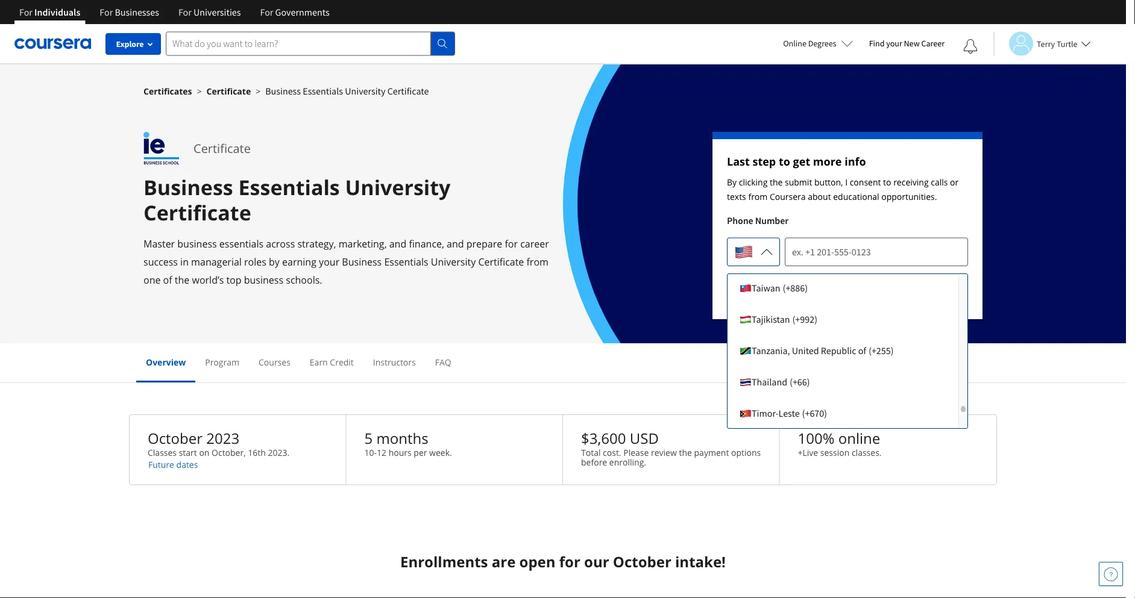 Task type: describe. For each thing, give the bounding box(es) containing it.
faq link
[[435, 357, 451, 368]]

🇹🇼 taiwan (+ 886 )
[[740, 282, 808, 295]]

🇹🇿 tanzania, united republic of (+ 255 )
[[740, 345, 894, 358]]

educational
[[833, 191, 879, 202]]

certificates link
[[143, 85, 192, 97]]

please
[[623, 447, 649, 458]]

earn credit link
[[310, 357, 354, 368]]

schools.
[[286, 274, 322, 287]]

coursera image
[[14, 34, 91, 53]]

of inside 🇹🇿 tanzania, united republic of (+ 255 )
[[858, 345, 866, 357]]

online
[[838, 429, 880, 448]]

business inside master business essentials across strategy, marketing, and finance, and prepare for career success in managerial roles by earning your business essentials university certificate from one of the world's top business schools.
[[342, 256, 382, 269]]

for for businesses
[[100, 6, 113, 18]]

100%
[[798, 429, 835, 448]]

october 2023 classes start on october, 16th 2023.
[[148, 429, 289, 458]]

1 horizontal spatial october
[[613, 552, 671, 572]]

) for 🇹🇭 thailand (+ 66 )
[[807, 376, 810, 389]]

get
[[793, 154, 810, 169]]

(+ inside 🇹🇿 tanzania, united republic of (+ 255 )
[[869, 345, 876, 357]]

intake!
[[675, 552, 726, 572]]

republic
[[821, 345, 856, 357]]

finance,
[[409, 238, 444, 250]]

classes.
[[852, 447, 882, 458]]

businesses
[[115, 6, 159, 18]]

essentials inside master business essentials across strategy, marketing, and finance, and prepare for career success in managerial roles by earning your business essentials university certificate from one of the world's top business schools.
[[384, 256, 428, 269]]

start
[[179, 447, 197, 458]]

0 vertical spatial your
[[886, 38, 902, 49]]

certificates > certificate > business essentials university certificate
[[143, 85, 429, 97]]

show notifications image
[[963, 39, 978, 54]]

12
[[377, 447, 386, 458]]

) inside 🇹🇿 tanzania, united republic of (+ 255 )
[[891, 345, 894, 357]]

🇹🇼
[[740, 283, 749, 295]]

options
[[731, 447, 761, 458]]

certificate inside business essentials university certificate
[[143, 199, 251, 227]]

🇺🇸
[[734, 241, 754, 265]]

months
[[376, 429, 428, 448]]

career
[[520, 238, 549, 250]]

cost.
[[603, 447, 621, 458]]

overview
[[146, 357, 186, 368]]

review
[[651, 447, 677, 458]]

clicking
[[739, 176, 768, 188]]

roles
[[244, 256, 266, 269]]

enrolling.
[[609, 457, 646, 468]]

hours
[[389, 447, 412, 458]]

credit
[[330, 357, 354, 368]]

2 > from the left
[[256, 85, 261, 97]]

total
[[581, 447, 601, 458]]

the inside by clicking the submit button, i consent to receiving calls or texts from coursera about educational opportunities.
[[770, 176, 783, 188]]

open
[[519, 552, 556, 572]]

your inside master business essentials across strategy, marketing, and finance, and prepare for career success in managerial roles by earning your business essentials university certificate from one of the world's top business schools.
[[319, 256, 339, 269]]

🇹🇱 timor-leste (+ 670 )
[[740, 408, 827, 421]]

for for governments
[[260, 6, 273, 18]]

+live
[[798, 447, 818, 458]]

october,
[[212, 447, 246, 458]]

university inside business essentials university certificate
[[345, 173, 450, 201]]

career
[[921, 38, 945, 49]]

individuals
[[34, 6, 80, 18]]

🇹🇭 thailand (+ 66 )
[[740, 376, 810, 389]]

for individuals
[[19, 6, 80, 18]]

for for universities
[[178, 6, 192, 18]]

our
[[584, 552, 609, 572]]

master
[[143, 238, 175, 250]]

one
[[143, 274, 161, 287]]

100% online +live session classes.
[[798, 429, 882, 458]]

info
[[845, 154, 866, 169]]

in
[[180, 256, 189, 269]]

earning
[[282, 256, 316, 269]]

governments
[[275, 6, 330, 18]]

list box containing 🇹🇼 taiwan (+ 886 )
[[728, 274, 967, 429]]

by
[[269, 256, 280, 269]]

more
[[813, 154, 842, 169]]

enrollments are open for our october intake!
[[400, 552, 726, 572]]

thailand
[[752, 376, 787, 389]]

coursera
[[770, 191, 806, 202]]

10-
[[364, 447, 377, 458]]

business inside business essentials university certificate
[[143, 173, 233, 201]]

(+ for 66
[[790, 376, 797, 389]]

992
[[800, 314, 814, 326]]

0 vertical spatial university
[[345, 85, 385, 97]]

enrollments
[[400, 552, 488, 572]]

16th
[[248, 447, 266, 458]]

0 horizontal spatial to
[[779, 154, 790, 169]]

before
[[581, 457, 607, 468]]

0 vertical spatial business
[[177, 238, 217, 250]]

master business essentials across strategy, marketing, and finance, and prepare for career success in managerial roles by earning your business essentials university certificate from one of the world's top business schools.
[[143, 238, 549, 287]]

the inside $3,600 usd total cost. please review the payment options before enrolling.
[[679, 447, 692, 458]]

payment
[[694, 447, 729, 458]]

1 horizontal spatial business
[[265, 85, 301, 97]]

1 horizontal spatial for
[[559, 552, 580, 572]]

255
[[876, 345, 891, 357]]

by
[[727, 176, 737, 188]]

for governments
[[260, 6, 330, 18]]

of inside master business essentials across strategy, marketing, and finance, and prepare for career success in managerial roles by earning your business essentials university certificate from one of the world's top business schools.
[[163, 274, 172, 287]]

🇹🇭
[[740, 377, 749, 389]]

find
[[869, 38, 885, 49]]

certificate inside master business essentials across strategy, marketing, and finance, and prepare for career success in managerial roles by earning your business essentials university certificate from one of the world's top business schools.
[[478, 256, 524, 269]]

receiving
[[893, 176, 929, 188]]

5
[[364, 429, 373, 448]]

ie business school image
[[143, 132, 179, 165]]



Task type: locate. For each thing, give the bounding box(es) containing it.
) up 992
[[805, 282, 808, 294]]

tanzania,
[[752, 345, 790, 357]]

1 horizontal spatial from
[[748, 191, 768, 202]]

universities
[[194, 6, 241, 18]]

0 horizontal spatial and
[[389, 238, 406, 250]]

2 vertical spatial essentials
[[384, 256, 428, 269]]

$3,600 usd total cost. please review the payment options before enrolling.
[[581, 429, 761, 468]]

session
[[820, 447, 850, 458]]

1 and from the left
[[389, 238, 406, 250]]

(+ inside '🇹🇭 thailand (+ 66 )'
[[790, 376, 797, 389]]

1 horizontal spatial to
[[883, 176, 891, 188]]

per
[[414, 447, 427, 458]]

list box
[[728, 274, 967, 429]]

about
[[808, 191, 831, 202]]

button,
[[814, 176, 843, 188]]

prepare
[[466, 238, 502, 250]]

from down clicking
[[748, 191, 768, 202]]

the
[[770, 176, 783, 188], [175, 274, 189, 287], [679, 447, 692, 458]]

and left finance, at the top
[[389, 238, 406, 250]]

texts
[[727, 191, 746, 202]]

to left get
[[779, 154, 790, 169]]

(+ right the tajikistan
[[792, 314, 800, 326]]

0 vertical spatial from
[[748, 191, 768, 202]]

) inside 🇹🇱 timor-leste (+ 670 )
[[824, 408, 827, 420]]

1 horizontal spatial business
[[244, 274, 283, 287]]

business up in
[[177, 238, 217, 250]]

) for 🇹🇼 taiwan (+ 886 )
[[805, 282, 808, 294]]

1 vertical spatial october
[[613, 552, 671, 572]]

🇹🇯
[[740, 315, 749, 327]]

0 horizontal spatial your
[[319, 256, 339, 269]]

the inside master business essentials across strategy, marketing, and finance, and prepare for career success in managerial roles by earning your business essentials university certificate from one of the world's top business schools.
[[175, 274, 189, 287]]

for
[[19, 6, 32, 18], [100, 6, 113, 18], [178, 6, 192, 18], [260, 6, 273, 18]]

to right consent
[[883, 176, 891, 188]]

🇹🇯 tajikistan (+ 992 )
[[740, 314, 817, 327]]

4 for from the left
[[260, 6, 273, 18]]

to inside by clicking the submit button, i consent to receiving calls or texts from coursera about educational opportunities.
[[883, 176, 891, 188]]

(+ for 992
[[792, 314, 800, 326]]

your right find
[[886, 38, 902, 49]]

0 horizontal spatial from
[[527, 256, 549, 269]]

2 vertical spatial business
[[342, 256, 382, 269]]

overview link
[[146, 357, 186, 368]]

> left certificate 'link'
[[197, 85, 202, 97]]

1 horizontal spatial the
[[679, 447, 692, 458]]

for left "universities"
[[178, 6, 192, 18]]

for left individuals
[[19, 6, 32, 18]]

the up coursera
[[770, 176, 783, 188]]

tajikistan
[[752, 314, 790, 326]]

for left businesses
[[100, 6, 113, 18]]

2 for from the left
[[100, 6, 113, 18]]

0 horizontal spatial october
[[148, 429, 203, 448]]

essentials
[[219, 238, 263, 250]]

by clicking the submit button, i consent to receiving calls or texts from coursera about educational opportunities.
[[727, 176, 959, 202]]

$3,600
[[581, 429, 626, 448]]

1 vertical spatial business
[[143, 173, 233, 201]]

for left "career" on the top left of page
[[505, 238, 518, 250]]

670
[[810, 408, 824, 420]]

🇺🇸 button
[[727, 238, 780, 266]]

find your new career
[[869, 38, 945, 49]]

program
[[205, 357, 239, 368]]

from inside by clicking the submit button, i consent to receiving calls or texts from coursera about educational opportunities.
[[748, 191, 768, 202]]

the right review
[[679, 447, 692, 458]]

business down marketing,
[[342, 256, 382, 269]]

0 horizontal spatial business
[[143, 173, 233, 201]]

phone number
[[727, 215, 789, 227]]

calls
[[931, 176, 948, 188]]

instructors link
[[373, 357, 416, 368]]

october inside october 2023 classes start on october, 16th 2023.
[[148, 429, 203, 448]]

1 for from the left
[[19, 6, 32, 18]]

to
[[779, 154, 790, 169], [883, 176, 891, 188]]

university
[[345, 85, 385, 97], [345, 173, 450, 201], [431, 256, 476, 269]]

(+ inside 🇹🇼 taiwan (+ 886 )
[[783, 282, 790, 294]]

1 vertical spatial your
[[319, 256, 339, 269]]

for left governments
[[260, 6, 273, 18]]

1 vertical spatial business
[[244, 274, 283, 287]]

) inside '🇹🇭 thailand (+ 66 )'
[[807, 376, 810, 389]]

(+ right thailand
[[790, 376, 797, 389]]

1 vertical spatial the
[[175, 274, 189, 287]]

last
[[727, 154, 750, 169]]

of left "255"
[[858, 345, 866, 357]]

0 horizontal spatial for
[[505, 238, 518, 250]]

3 for from the left
[[178, 6, 192, 18]]

step
[[753, 154, 776, 169]]

from inside master business essentials across strategy, marketing, and finance, and prepare for career success in managerial roles by earning your business essentials university certificate from one of the world's top business schools.
[[527, 256, 549, 269]]

2 vertical spatial university
[[431, 256, 476, 269]]

usd
[[630, 429, 659, 448]]

certificate inside certificates > certificate > business essentials university certificate
[[206, 85, 251, 97]]

> right certificate 'link'
[[256, 85, 261, 97]]

(+ for 886
[[783, 282, 790, 294]]

business down "ie business school" image
[[143, 173, 233, 201]]

0 horizontal spatial >
[[197, 85, 202, 97]]

from
[[748, 191, 768, 202], [527, 256, 549, 269]]

🇹🇱
[[740, 409, 749, 421]]

courses
[[259, 357, 290, 368]]

886
[[790, 282, 805, 294]]

1 vertical spatial of
[[858, 345, 866, 357]]

help center image
[[1104, 567, 1118, 582]]

) down united
[[807, 376, 810, 389]]

1 vertical spatial university
[[345, 173, 450, 201]]

0 horizontal spatial of
[[163, 274, 172, 287]]

certificate
[[387, 85, 429, 97], [206, 85, 251, 97], [194, 140, 251, 157], [143, 199, 251, 227], [478, 256, 524, 269]]

week.
[[429, 447, 452, 458]]

66
[[797, 376, 807, 389]]

faq
[[435, 357, 451, 368]]

strategy,
[[297, 238, 336, 250]]

october
[[148, 429, 203, 448], [613, 552, 671, 572]]

2 horizontal spatial the
[[770, 176, 783, 188]]

world's
[[192, 274, 224, 287]]

0 horizontal spatial the
[[175, 274, 189, 287]]

business
[[177, 238, 217, 250], [244, 274, 283, 287]]

) right 'republic'
[[891, 345, 894, 357]]

(+ right leste
[[802, 408, 810, 420]]

of right one
[[163, 274, 172, 287]]

consent
[[850, 176, 881, 188]]

the down in
[[175, 274, 189, 287]]

Phone Number telephone field
[[785, 238, 968, 266]]

) for 🇹🇯 tajikistan (+ 992 )
[[814, 314, 817, 326]]

essentials
[[303, 85, 343, 97], [238, 173, 340, 201], [384, 256, 428, 269]]

october left 2023
[[148, 429, 203, 448]]

1 horizontal spatial your
[[886, 38, 902, 49]]

(+ right taiwan
[[783, 282, 790, 294]]

0 vertical spatial to
[[779, 154, 790, 169]]

) up 100%
[[824, 408, 827, 420]]

university inside master business essentials across strategy, marketing, and finance, and prepare for career success in managerial roles by earning your business essentials university certificate from one of the world's top business schools.
[[431, 256, 476, 269]]

0 vertical spatial the
[[770, 176, 783, 188]]

and
[[389, 238, 406, 250], [447, 238, 464, 250]]

) up 🇹🇿 tanzania, united republic of (+ 255 )
[[814, 314, 817, 326]]

timor-
[[752, 408, 779, 420]]

2 vertical spatial the
[[679, 447, 692, 458]]

2 horizontal spatial business
[[342, 256, 382, 269]]

program link
[[205, 357, 239, 368]]

your down strategy,
[[319, 256, 339, 269]]

0 vertical spatial october
[[148, 429, 203, 448]]

1 vertical spatial to
[[883, 176, 891, 188]]

from down "career" on the top left of page
[[527, 256, 549, 269]]

1 vertical spatial for
[[559, 552, 580, 572]]

certificates
[[143, 85, 192, 97]]

business
[[265, 85, 301, 97], [143, 173, 233, 201], [342, 256, 382, 269]]

1 horizontal spatial >
[[256, 85, 261, 97]]

)
[[805, 282, 808, 294], [814, 314, 817, 326], [891, 345, 894, 357], [807, 376, 810, 389], [824, 408, 827, 420]]

find your new career link
[[863, 36, 951, 51]]

your
[[886, 38, 902, 49], [319, 256, 339, 269]]

1 vertical spatial from
[[527, 256, 549, 269]]

business right certificate 'link'
[[265, 85, 301, 97]]

for for individuals
[[19, 6, 32, 18]]

earn credit
[[310, 357, 354, 368]]

1 > from the left
[[197, 85, 202, 97]]

0 vertical spatial for
[[505, 238, 518, 250]]

submit
[[785, 176, 812, 188]]

banner navigation
[[10, 0, 339, 33]]

None search field
[[166, 32, 455, 56]]

united
[[792, 345, 819, 357]]

for inside master business essentials across strategy, marketing, and finance, and prepare for career success in managerial roles by earning your business essentials university certificate from one of the world's top business schools.
[[505, 238, 518, 250]]

october right 'our'
[[613, 552, 671, 572]]

1 horizontal spatial and
[[447, 238, 464, 250]]

taiwan
[[752, 282, 780, 294]]

(+ inside 🇹🇱 timor-leste (+ 670 )
[[802, 408, 810, 420]]

new
[[904, 38, 920, 49]]

2 and from the left
[[447, 238, 464, 250]]

0 vertical spatial of
[[163, 274, 172, 287]]

leste
[[779, 408, 800, 420]]

0 vertical spatial essentials
[[303, 85, 343, 97]]

) inside 🇹🇯 tajikistan (+ 992 )
[[814, 314, 817, 326]]

across
[[266, 238, 295, 250]]

0 vertical spatial business
[[265, 85, 301, 97]]

(+ right 'republic'
[[869, 345, 876, 357]]

1 horizontal spatial of
[[858, 345, 866, 357]]

phone
[[727, 215, 753, 227]]

0 horizontal spatial business
[[177, 238, 217, 250]]

for left 'our'
[[559, 552, 580, 572]]

(+ inside 🇹🇯 tajikistan (+ 992 )
[[792, 314, 800, 326]]

opportunities.
[[881, 191, 937, 202]]

and right finance, at the top
[[447, 238, 464, 250]]

) inside 🇹🇼 taiwan (+ 886 )
[[805, 282, 808, 294]]

success
[[143, 256, 178, 269]]

marketing,
[[339, 238, 387, 250]]

of
[[163, 274, 172, 287], [858, 345, 866, 357]]

(+
[[783, 282, 790, 294], [792, 314, 800, 326], [869, 345, 876, 357], [790, 376, 797, 389], [802, 408, 810, 420]]

instructors
[[373, 357, 416, 368]]

business down roles
[[244, 274, 283, 287]]

1 vertical spatial essentials
[[238, 173, 340, 201]]

are
[[492, 552, 516, 572]]

for businesses
[[100, 6, 159, 18]]

certificate menu element
[[136, 344, 990, 383]]

for universities
[[178, 6, 241, 18]]

essentials inside business essentials university certificate
[[238, 173, 340, 201]]

on
[[199, 447, 209, 458]]

courses link
[[259, 357, 290, 368]]



Task type: vqa. For each thing, say whether or not it's contained in the screenshot.


